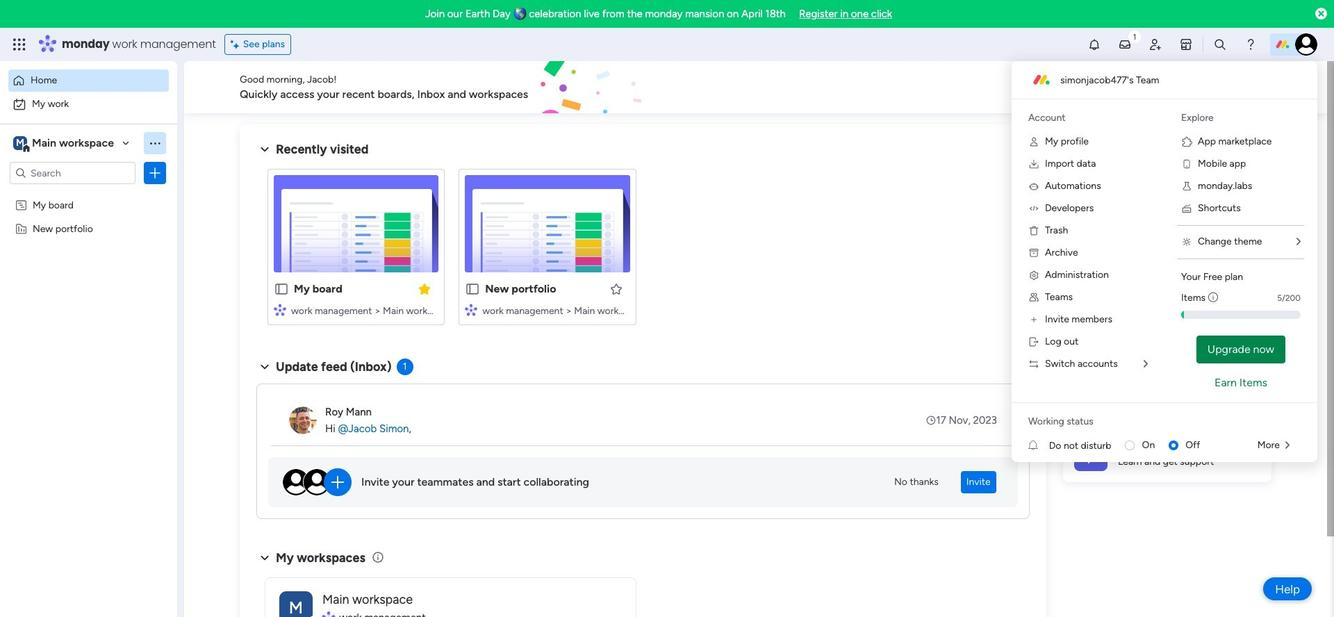 Task type: describe. For each thing, give the bounding box(es) containing it.
list arrow image
[[1297, 237, 1301, 247]]

v2 surfce notifications image
[[1029, 438, 1049, 453]]

templates image image
[[1076, 133, 1260, 229]]

workspace image
[[13, 136, 27, 151]]

developers image
[[1029, 203, 1040, 214]]

options image
[[148, 166, 162, 180]]

monday.labs image
[[1182, 181, 1193, 192]]

1 image
[[1129, 29, 1141, 44]]

mobile app image
[[1182, 158, 1193, 170]]

my profile image
[[1029, 136, 1040, 147]]

jacob simon image
[[1296, 33, 1318, 56]]

1 vertical spatial option
[[8, 93, 169, 115]]

v2 info image
[[1209, 291, 1219, 305]]

v2 user feedback image
[[1075, 79, 1085, 95]]

2 vertical spatial option
[[0, 192, 177, 195]]

close update feed (inbox) image
[[257, 359, 273, 375]]

0 vertical spatial option
[[8, 70, 169, 92]]

invite members image
[[1149, 38, 1163, 51]]

component image
[[465, 303, 478, 316]]

add to favorites image
[[609, 282, 623, 296]]

automations image
[[1029, 181, 1040, 192]]

help center element
[[1064, 426, 1272, 482]]

1 element
[[397, 359, 413, 375]]

search everything image
[[1214, 38, 1228, 51]]

component image
[[274, 303, 286, 316]]

log out image
[[1029, 336, 1040, 348]]



Task type: locate. For each thing, give the bounding box(es) containing it.
invite members image
[[1029, 314, 1040, 325]]

workspace image
[[279, 591, 313, 617]]

trash image
[[1029, 225, 1040, 236]]

help image
[[1244, 38, 1258, 51]]

public board image up component image
[[274, 282, 289, 297]]

workspace options image
[[148, 136, 162, 150]]

v2 bolt switch image
[[1183, 80, 1191, 95]]

0 horizontal spatial list arrow image
[[1144, 359, 1148, 369]]

1 public board image from the left
[[274, 282, 289, 297]]

2 public board image from the left
[[465, 282, 481, 297]]

see plans image
[[231, 37, 243, 52]]

public board image
[[274, 282, 289, 297], [465, 282, 481, 297]]

shortcuts image
[[1182, 203, 1193, 214]]

remove from favorites image
[[418, 282, 432, 296]]

roy mann image
[[289, 407, 317, 434]]

list box
[[0, 190, 177, 428]]

administration image
[[1029, 270, 1040, 281]]

public board image for component icon
[[465, 282, 481, 297]]

option
[[8, 70, 169, 92], [8, 93, 169, 115], [0, 192, 177, 195]]

close my workspaces image
[[257, 550, 273, 566]]

Search in workspace field
[[29, 165, 116, 181]]

monday marketplace image
[[1180, 38, 1194, 51]]

quick search results list box
[[257, 158, 1030, 342]]

0 vertical spatial list arrow image
[[1144, 359, 1148, 369]]

select product image
[[13, 38, 26, 51]]

1 horizontal spatial list arrow image
[[1286, 441, 1290, 450]]

update feed image
[[1118, 38, 1132, 51]]

list arrow image
[[1144, 359, 1148, 369], [1286, 441, 1290, 450]]

workspace selection element
[[13, 135, 116, 153]]

getting started element
[[1064, 360, 1272, 415]]

archive image
[[1029, 247, 1040, 259]]

0 horizontal spatial public board image
[[274, 282, 289, 297]]

switch accounts image
[[1029, 359, 1040, 370]]

close recently visited image
[[257, 141, 273, 158]]

import data image
[[1029, 158, 1040, 170]]

1 vertical spatial list arrow image
[[1286, 441, 1290, 450]]

notifications image
[[1088, 38, 1102, 51]]

1 horizontal spatial public board image
[[465, 282, 481, 297]]

teams image
[[1029, 292, 1040, 303]]

public board image up component icon
[[465, 282, 481, 297]]

change theme image
[[1182, 236, 1193, 247]]

public board image for component image
[[274, 282, 289, 297]]



Task type: vqa. For each thing, say whether or not it's contained in the screenshot.
Home button
no



